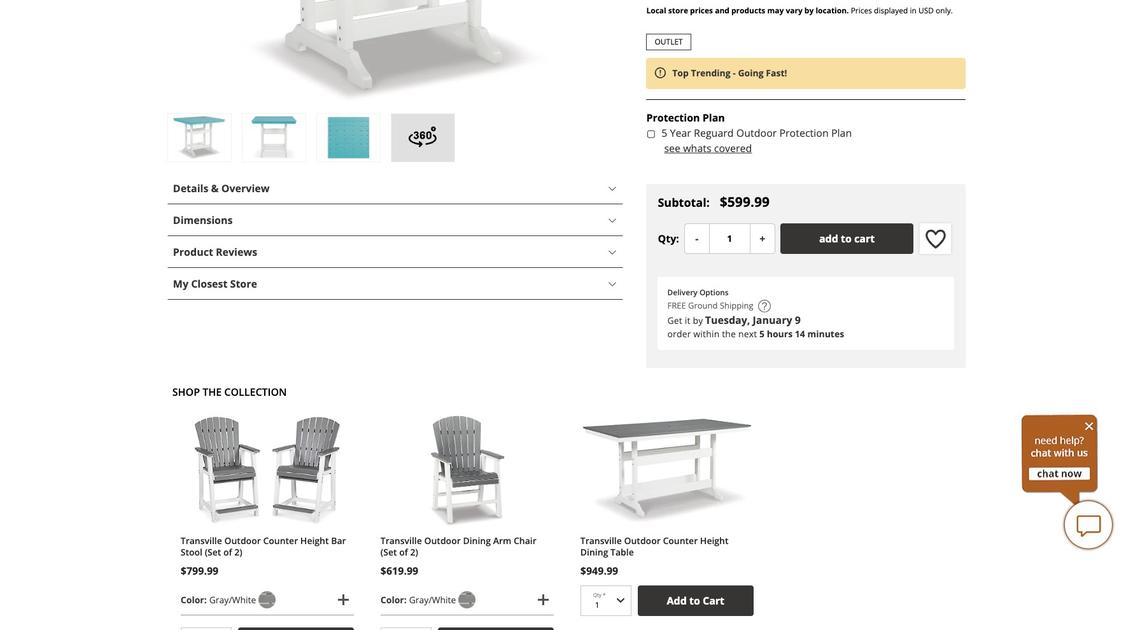 Task type: locate. For each thing, give the bounding box(es) containing it.
transville outdoor dining arm chair (set of 2) link
[[381, 535, 537, 558]]

0 vertical spatial by
[[805, 5, 814, 16]]

transville for of
[[381, 535, 422, 547]]

going
[[738, 67, 764, 79]]

whats
[[684, 142, 712, 156]]

color: for $799.99
[[181, 594, 207, 606]]

counter for (set
[[263, 535, 298, 547]]

1 horizontal spatial counter
[[663, 535, 698, 547]]

0 horizontal spatial protection
[[647, 111, 700, 125]]

of
[[224, 546, 232, 558], [399, 546, 408, 558]]

transville outdoor counter height dining table, , large image
[[581, 417, 754, 527]]

covered
[[714, 142, 752, 156]]

1 horizontal spatial plan
[[832, 126, 852, 140]]

store
[[230, 277, 257, 291]]

gray/white for $799.99
[[209, 594, 256, 606]]

1 gray/white from the left
[[209, 594, 256, 606]]

2 2) from the left
[[410, 546, 418, 558]]

of right stool on the bottom left of page
[[224, 546, 232, 558]]

outdoor for (set
[[224, 535, 261, 547]]

height left "bar"
[[301, 535, 329, 547]]

outdoor inside 'transville outdoor dining arm chair (set of 2) $619.99'
[[424, 535, 461, 547]]

2)
[[235, 546, 242, 558], [410, 546, 418, 558]]

fast!
[[766, 67, 788, 79]]

1 horizontal spatial g image
[[459, 592, 476, 609]]

to for add
[[690, 594, 700, 608]]

gray/white down $619.99
[[409, 594, 456, 606]]

color:
[[181, 594, 207, 606], [381, 594, 407, 606]]

2 (set from the left
[[381, 546, 397, 558]]

2 g image from the left
[[459, 592, 476, 609]]

0 horizontal spatial counter
[[263, 535, 298, 547]]

2 color: from the left
[[381, 594, 407, 606]]

1 vertical spatial plan
[[832, 126, 852, 140]]

0 horizontal spatial g image
[[259, 592, 276, 609]]

1 g image from the left
[[259, 592, 276, 609]]

within
[[694, 328, 720, 340]]

outdoor inside transville outdoor counter height dining table $949.99
[[624, 535, 661, 547]]

0 horizontal spatial plan
[[703, 111, 725, 125]]

None button
[[685, 223, 710, 254], [750, 223, 776, 254], [685, 223, 710, 254], [750, 223, 776, 254]]

counter inside transville outdoor counter height dining table $949.99
[[663, 535, 698, 547]]

1 horizontal spatial transville
[[381, 535, 422, 547]]

color: down $619.99
[[381, 594, 407, 606]]

g image down transville outdoor counter height bar stool (set of 2) $799.99
[[259, 592, 276, 609]]

outdoor for $949.99
[[624, 535, 661, 547]]

$619.99
[[381, 564, 419, 578]]

outlet
[[655, 36, 683, 47]]

height for $949.99
[[701, 535, 729, 547]]

height
[[301, 535, 329, 547], [701, 535, 729, 547]]

outdoor
[[737, 126, 777, 140], [224, 535, 261, 547], [424, 535, 461, 547], [624, 535, 661, 547]]

1 horizontal spatial 5
[[760, 328, 765, 340]]

(set
[[205, 546, 221, 558], [381, 546, 397, 558]]

the
[[722, 328, 736, 340], [203, 385, 222, 399]]

add to cart button
[[781, 223, 914, 254]]

height up cart
[[701, 535, 729, 547]]

0 vertical spatial 5
[[662, 126, 668, 140]]

g image
[[259, 592, 276, 609], [459, 592, 476, 609]]

add
[[667, 594, 687, 608]]

chat bubble mobile view image
[[1064, 500, 1115, 551]]

usd
[[919, 5, 934, 16]]

shop the collection
[[172, 385, 287, 399]]

counter left "bar"
[[263, 535, 298, 547]]

5
[[662, 126, 668, 140], [760, 328, 765, 340]]

protection plan
[[647, 111, 725, 125]]

dimensions button
[[167, 204, 624, 236]]

(set right stool on the bottom left of page
[[205, 546, 221, 558]]

transville up $949.99 at the bottom right
[[581, 535, 622, 547]]

transville inside transville outdoor counter height bar stool (set of 2) $799.99
[[181, 535, 222, 547]]

outdoor for of
[[424, 535, 461, 547]]

1 vertical spatial 5
[[760, 328, 765, 340]]

0 horizontal spatial dining
[[463, 535, 491, 547]]

by right the vary
[[805, 5, 814, 16]]

1 height from the left
[[301, 535, 329, 547]]

the down 'tuesday,'
[[722, 328, 736, 340]]

2) up $619.99
[[410, 546, 418, 558]]

my closest store button
[[167, 268, 624, 300]]

dining
[[463, 535, 491, 547], [581, 546, 609, 558]]

5 left year
[[662, 126, 668, 140]]

product
[[173, 245, 213, 259]]

by right it
[[693, 315, 703, 327]]

0 horizontal spatial transville
[[181, 535, 222, 547]]

height inside transville outdoor counter height bar stool (set of 2) $799.99
[[301, 535, 329, 547]]

2) right stool on the bottom left of page
[[235, 546, 242, 558]]

transville outdoor dining arm chair (set of 2), gray/white, large image
[[428, 415, 506, 529]]

1 vertical spatial the
[[203, 385, 222, 399]]

gray/white for $619.99
[[409, 594, 456, 606]]

2 horizontal spatial transville
[[581, 535, 622, 547]]

2 gray/white from the left
[[409, 594, 456, 606]]

counter inside transville outdoor counter height bar stool (set of 2) $799.99
[[263, 535, 298, 547]]

transville inside transville outdoor counter height dining table $949.99
[[581, 535, 622, 547]]

dining up $949.99 at the bottom right
[[581, 546, 609, 558]]

0 horizontal spatial by
[[693, 315, 703, 327]]

store
[[669, 5, 689, 16]]

eisely outdoor counter height dining table, turquoise/white, large image
[[167, 0, 624, 111], [169, 115, 230, 160], [244, 115, 304, 160], [318, 115, 379, 160]]

1 horizontal spatial protection
[[780, 126, 829, 140]]

see whats covered
[[665, 142, 752, 156]]

1 horizontal spatial by
[[805, 5, 814, 16]]

gray/white down $799.99
[[209, 594, 256, 606]]

2 of from the left
[[399, 546, 408, 558]]

g image for 2)
[[259, 592, 276, 609]]

plan
[[703, 111, 725, 125], [832, 126, 852, 140]]

(set up $619.99
[[381, 546, 397, 558]]

top
[[673, 67, 689, 79]]

1 horizontal spatial (set
[[381, 546, 397, 558]]

counter for $949.99
[[663, 535, 698, 547]]

None text field
[[709, 223, 751, 254]]

dining inside 'transville outdoor dining arm chair (set of 2) $619.99'
[[463, 535, 491, 547]]

transville up $619.99
[[381, 535, 422, 547]]

by inside get it  by tuesday, january 9 order within the next 5 hours 14 minutes
[[693, 315, 703, 327]]

height for (set
[[301, 535, 329, 547]]

dims image
[[758, 300, 771, 313]]

may
[[768, 5, 784, 16]]

1 horizontal spatial of
[[399, 546, 408, 558]]

0 horizontal spatial (set
[[205, 546, 221, 558]]

1 (set from the left
[[205, 546, 221, 558]]

dining left arm
[[463, 535, 491, 547]]

subtotal:
[[658, 195, 710, 210]]

my closest store
[[173, 277, 257, 291]]

1 horizontal spatial to
[[841, 232, 852, 246]]

of inside 'transville outdoor dining arm chair (set of 2) $619.99'
[[399, 546, 408, 558]]

0 vertical spatial protection
[[647, 111, 700, 125]]

prices
[[690, 5, 713, 16]]

1 of from the left
[[224, 546, 232, 558]]

transville outdoor dining arm chair (set of 2) $619.99
[[381, 535, 537, 578]]

$949.99
[[581, 564, 619, 578]]

2 counter from the left
[[663, 535, 698, 547]]

transville outdoor counter height dining table $949.99
[[581, 535, 729, 578]]

1 counter from the left
[[263, 535, 298, 547]]

0 horizontal spatial 2)
[[235, 546, 242, 558]]

to
[[841, 232, 852, 246], [690, 594, 700, 608]]

0 vertical spatial the
[[722, 328, 736, 340]]

transville up $799.99
[[181, 535, 222, 547]]

&
[[211, 181, 219, 195]]

shop
[[172, 385, 200, 399]]

1 transville from the left
[[181, 535, 222, 547]]

protection
[[647, 111, 700, 125], [780, 126, 829, 140]]

2 transville from the left
[[381, 535, 422, 547]]

see whats covered button
[[665, 141, 752, 156]]

of up $619.99
[[399, 546, 408, 558]]

local store prices and products may vary by location. prices displayed in usd only.
[[647, 5, 953, 16]]

5 inside get it  by tuesday, january 9 order within the next 5 hours 14 minutes
[[760, 328, 765, 340]]

(set inside 'transville outdoor dining arm chair (set of 2) $619.99'
[[381, 546, 397, 558]]

0 horizontal spatial of
[[224, 546, 232, 558]]

g image down 'transville outdoor dining arm chair (set of 2) $619.99'
[[459, 592, 476, 609]]

transville outdoor counter height bar stool (set of 2), gray/white, large image
[[192, 415, 342, 529]]

1 horizontal spatial height
[[701, 535, 729, 547]]

counter
[[263, 535, 298, 547], [663, 535, 698, 547]]

1 horizontal spatial 2)
[[410, 546, 418, 558]]

chair
[[514, 535, 537, 547]]

color: for $619.99
[[381, 594, 407, 606]]

counter right table
[[663, 535, 698, 547]]

$599.99
[[720, 193, 770, 211]]

outdoor inside transville outdoor counter height bar stool (set of 2) $799.99
[[224, 535, 261, 547]]

5 right next
[[760, 328, 765, 340]]

color: down $799.99
[[181, 594, 207, 606]]

1 vertical spatial by
[[693, 315, 703, 327]]

transville
[[181, 535, 222, 547], [381, 535, 422, 547], [581, 535, 622, 547]]

2 height from the left
[[701, 535, 729, 547]]

0 horizontal spatial the
[[203, 385, 222, 399]]

2) inside 'transville outdoor dining arm chair (set of 2) $619.99'
[[410, 546, 418, 558]]

cart
[[855, 232, 875, 246]]

0 horizontal spatial to
[[690, 594, 700, 608]]

gray/white
[[209, 594, 256, 606], [409, 594, 456, 606]]

1 horizontal spatial dining
[[581, 546, 609, 558]]

0 horizontal spatial gray/white
[[209, 594, 256, 606]]

the right shop
[[203, 385, 222, 399]]

1 vertical spatial to
[[690, 594, 700, 608]]

1 2) from the left
[[235, 546, 242, 558]]

arm
[[493, 535, 512, 547]]

0 vertical spatial plan
[[703, 111, 725, 125]]

0 horizontal spatial height
[[301, 535, 329, 547]]

3 transville from the left
[[581, 535, 622, 547]]

transville inside 'transville outdoor dining arm chair (set of 2) $619.99'
[[381, 535, 422, 547]]

cart
[[703, 594, 725, 608]]

by
[[805, 5, 814, 16], [693, 315, 703, 327]]

0 vertical spatial to
[[841, 232, 852, 246]]

0 horizontal spatial color:
[[181, 594, 207, 606]]

details & overview button
[[167, 173, 624, 204]]

1 color: from the left
[[181, 594, 207, 606]]

1 horizontal spatial color:
[[381, 594, 407, 606]]

1 horizontal spatial the
[[722, 328, 736, 340]]

overview
[[221, 181, 270, 195]]

height inside transville outdoor counter height dining table $949.99
[[701, 535, 729, 547]]

trending
[[691, 67, 731, 79]]

1 horizontal spatial gray/white
[[409, 594, 456, 606]]



Task type: describe. For each thing, give the bounding box(es) containing it.
delivery
[[668, 287, 698, 298]]

stool
[[181, 546, 203, 558]]

dining inside transville outdoor counter height dining table $949.99
[[581, 546, 609, 558]]

january
[[753, 313, 793, 327]]

tuesday,
[[706, 313, 750, 327]]

my
[[173, 277, 189, 291]]

local
[[647, 5, 667, 16]]

add
[[820, 232, 839, 246]]

collection
[[224, 385, 287, 399]]

minutes
[[808, 328, 845, 340]]

dimensions
[[173, 213, 233, 227]]

location.
[[816, 5, 849, 16]]

add to cart
[[667, 594, 725, 608]]

transville outdoor counter height dining table link
[[581, 535, 729, 558]]

transville outdoor counter height bar stool (set of 2) link
[[181, 535, 346, 558]]

reguard
[[694, 126, 734, 140]]

360 spin image
[[408, 121, 438, 152]]

vary
[[786, 5, 803, 16]]

table
[[611, 546, 634, 558]]

prices
[[851, 5, 873, 16]]

see
[[665, 142, 681, 156]]

dialogue message for liveperson image
[[1022, 414, 1099, 506]]

displayed
[[875, 5, 908, 16]]

of inside transville outdoor counter height bar stool (set of 2) $799.99
[[224, 546, 232, 558]]

add to cart
[[820, 232, 875, 246]]

year
[[670, 126, 692, 140]]

transville for $949.99
[[581, 535, 622, 547]]

g image for $619.99
[[459, 592, 476, 609]]

top trending - going fast!
[[673, 67, 788, 79]]

0 horizontal spatial 5
[[662, 126, 668, 140]]

1 vertical spatial protection
[[780, 126, 829, 140]]

$799.99
[[181, 564, 219, 578]]

add to cart button
[[638, 586, 754, 616]]

14
[[795, 328, 806, 340]]

2) inside transville outdoor counter height bar stool (set of 2) $799.99
[[235, 546, 242, 558]]

products
[[732, 5, 766, 16]]

details
[[173, 181, 209, 195]]

5 year reguard outdoor protection plan
[[662, 126, 852, 140]]

product reviews
[[173, 245, 257, 259]]

product reviews button
[[167, 236, 624, 268]]

order
[[668, 328, 691, 340]]

reviews
[[216, 245, 257, 259]]

transville outdoor counter height bar stool (set of 2) $799.99
[[181, 535, 346, 578]]

(set inside transville outdoor counter height bar stool (set of 2) $799.99
[[205, 546, 221, 558]]

hours
[[767, 328, 793, 340]]

delivery options
[[668, 287, 729, 298]]

and
[[715, 5, 730, 16]]

transville for (set
[[181, 535, 222, 547]]

the inside get it  by tuesday, january 9 order within the next 5 hours 14 minutes
[[722, 328, 736, 340]]

qty:
[[658, 232, 679, 246]]

bar
[[331, 535, 346, 547]]

in
[[910, 5, 917, 16]]

get it  by tuesday, january 9 order within the next 5 hours 14 minutes
[[668, 313, 845, 340]]

next
[[739, 328, 757, 340]]

options
[[700, 287, 729, 298]]

get
[[668, 315, 683, 327]]

it
[[685, 315, 691, 327]]

closest
[[191, 277, 228, 291]]

-
[[733, 67, 736, 79]]

9
[[795, 313, 801, 327]]

to for add
[[841, 232, 852, 246]]

details & overview
[[173, 181, 270, 195]]

only.
[[936, 5, 953, 16]]



Task type: vqa. For each thing, say whether or not it's contained in the screenshot.
the middle Online
no



